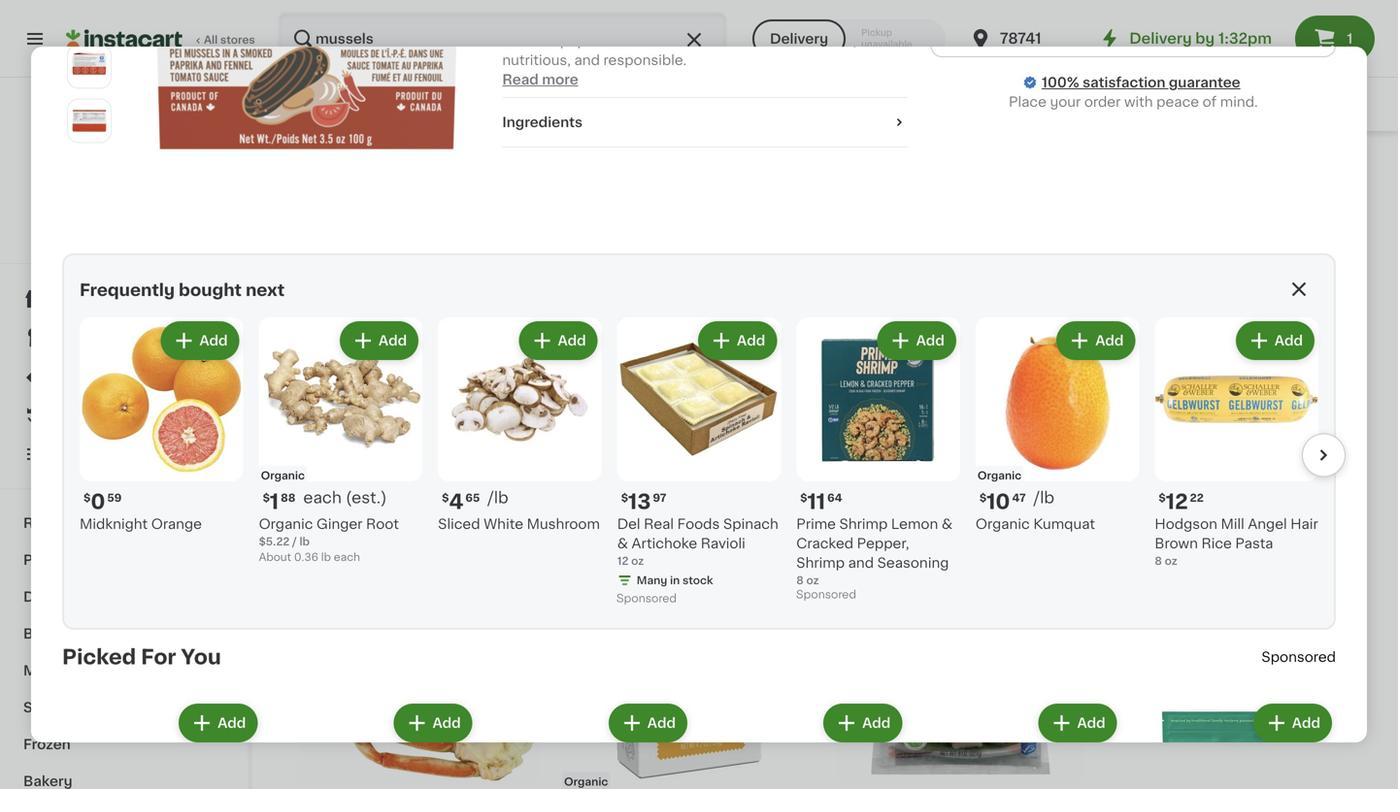 Task type: describe. For each thing, give the bounding box(es) containing it.
/
[[292, 536, 297, 547]]

patagonia provisions lemon herb mussels
[[562, 450, 791, 483]]

94
[[1145, 425, 1160, 436]]

organic kumquat
[[976, 517, 1095, 531]]

item carousel region
[[52, 310, 1346, 621]]

100%
[[1042, 76, 1079, 89]]

many
[[637, 575, 667, 586]]

fresh vegetables link
[[629, 85, 785, 124]]

mussels up $ 1 88 each (est.)
[[291, 470, 348, 483]]

and down canada,
[[614, 34, 640, 48]]

oz inside hodgson mill angel hair brown rice pasta 8 oz
[[1165, 556, 1178, 566]]

$ inside $ 4 65 /lb
[[442, 493, 449, 503]]

certified organic and hand-harvested in the inlets of prince edward island, canada, our mussels are flavoured with a smoked paprika and fennel tomato sauce. delicious, nutritious, and responsible. read more
[[502, 0, 905, 86]]

& for seafood
[[63, 664, 74, 678]]

all stores link
[[66, 12, 256, 66]]

product group containing 0
[[80, 318, 243, 534]]

64 for prime shrimp lemon & cracked pepper, shrimp and seasoning
[[827, 493, 842, 503]]

deli meats
[[523, 98, 596, 111]]

(est.)
[[346, 490, 387, 506]]

cracked
[[796, 537, 854, 550]]

2 patagonia provisions smoked mussels 4.2 oz from the top
[[291, 450, 492, 499]]

mill
[[1221, 517, 1245, 531]]

meals
[[1099, 98, 1141, 111]]

/lb for 34
[[1168, 423, 1189, 439]]

hodgson mill angel hair brown rice pasta 8 oz
[[1155, 517, 1318, 566]]

in inside certified organic and hand-harvested in the inlets of prince edward island, canada, our mussels are flavoured with a smoked paprika and fennel tomato sauce. delicious, nutritious, and responsible. read more
[[762, 0, 774, 9]]

patagonia provisions mussels, in olive oil + broth, savory sofrito
[[833, 450, 1054, 483]]

prime
[[796, 517, 836, 531]]

buy it again link
[[12, 396, 236, 435]]

sofrito
[[1000, 470, 1046, 483]]

guarantee
[[1169, 76, 1241, 89]]

meats
[[552, 98, 596, 111]]

delicious,
[[790, 34, 857, 48]]

central for 11
[[833, 59, 883, 73]]

provisions inside patagonia provisions lemon herb mussels 4.2 oz
[[634, 59, 704, 73]]

milk link
[[808, 85, 876, 124]]

0 vertical spatial 12
[[1166, 492, 1188, 512]]

22
[[1190, 493, 1204, 503]]

more
[[542, 73, 578, 86]]

deli meats link
[[494, 85, 605, 124]]

sliced
[[438, 517, 480, 531]]

34
[[1115, 424, 1143, 445]]

$ inside $ 12 22
[[1159, 493, 1166, 503]]

& inside prime shrimp lemon & cracked pepper, shrimp and seasoning 8 oz
[[942, 517, 953, 531]]

organic inside organic ginger root $5.22 / lb about 0.36 lb each
[[259, 517, 313, 531]]

$1.88 each (estimated) element
[[259, 489, 423, 514]]

and down paprika
[[574, 53, 600, 67]]

& inside the del real foods spinach & artichoke ravioli 12 oz
[[617, 537, 628, 550]]

73 up "oil"
[[860, 425, 874, 436]]

peace
[[1157, 95, 1199, 109]]

product group containing 12
[[1155, 318, 1319, 569]]

fresh vegetables
[[658, 98, 775, 111]]

del
[[617, 517, 640, 531]]

kumquat
[[1033, 517, 1095, 531]]

13
[[628, 492, 651, 512]]

deals
[[54, 370, 94, 384]]

73 up $ 1 88 each (est.)
[[318, 425, 332, 436]]

$ right the stores in the top left of the page
[[295, 34, 302, 45]]

dairy & eggs
[[23, 590, 114, 604]]

$ inside $ 1 88 each (est.)
[[263, 493, 270, 503]]

picked for you
[[62, 647, 221, 668]]

certified
[[502, 0, 563, 9]]

sponsored badge image down "many"
[[617, 594, 676, 605]]

$ 8 73 up olives
[[295, 33, 332, 54]]

prepared meals
[[1032, 98, 1141, 111]]

organic inside button
[[564, 777, 608, 788]]

olives dips and spreads
[[303, 98, 467, 111]]

1 smoked from the top
[[436, 59, 492, 73]]

frequently
[[80, 282, 175, 299]]

stores
[[220, 34, 255, 45]]

del real foods spinach & artichoke ravioli 12 oz
[[617, 517, 778, 566]]

choice
[[866, 13, 897, 22]]

order
[[1084, 95, 1121, 109]]

mushroom
[[527, 517, 600, 531]]

candy
[[92, 701, 138, 715]]

78741 button
[[969, 12, 1085, 66]]

shop
[[54, 292, 91, 306]]

nsored
[[1289, 651, 1336, 664]]

with inside certified organic and hand-harvested in the inlets of prince edward island, canada, our mussels are flavoured with a smoked paprika and fennel tomato sauce. delicious, nutritious, and responsible. read more
[[842, 15, 871, 28]]

1 inside button
[[1347, 32, 1353, 46]]

produce
[[23, 553, 83, 567]]

are
[[750, 15, 771, 28]]

for
[[141, 647, 176, 668]]

by
[[1196, 32, 1215, 46]]

4.2 inside patagonia provisions lemon herb mussels 4.2 oz
[[562, 97, 580, 108]]

sponsored badge image for oz
[[291, 112, 350, 123]]

100% satisfaction guarantee link
[[1042, 73, 1241, 92]]

and right baking
[[1254, 98, 1280, 111]]

oz inside prime shrimp lemon & cracked pepper, shrimp and seasoning 8 oz
[[806, 575, 819, 586]]

8 up $ 1 88 each (est.)
[[302, 424, 316, 445]]

pepper,
[[857, 537, 909, 550]]

in
[[1042, 450, 1054, 464]]

$ up 88
[[295, 425, 302, 436]]

$6.98 per pound element
[[1104, 31, 1359, 56]]

$ inside $ 34 94 /lb
[[1108, 425, 1115, 436]]

$ 4 65 /lb
[[442, 490, 509, 512]]

1 vertical spatial with
[[1124, 95, 1153, 109]]

orange
[[151, 517, 202, 531]]

1 horizontal spatial of
[[1203, 95, 1217, 109]]

your
[[1050, 95, 1081, 109]]

8 down the island,
[[573, 33, 587, 54]]

mussels,
[[978, 450, 1038, 464]]

service type group
[[752, 19, 946, 58]]

flavoured
[[775, 15, 839, 28]]

in inside product group
[[670, 575, 680, 586]]

1 patagonia provisions smoked mussels 4.2 oz from the top
[[291, 59, 492, 108]]

snacks & candy link
[[12, 689, 236, 726]]

8 up olives
[[302, 33, 316, 54]]

frozen
[[23, 738, 71, 752]]

product group containing 13
[[617, 318, 781, 610]]

enlarge spices & seasoning scout canning organic pei mussels, paprika & fennel sauce angle_back (opens in a new tab) image
[[72, 104, 107, 138]]

hodgson
[[1155, 517, 1218, 531]]

instacart logo image
[[66, 27, 183, 50]]

delivery button
[[752, 19, 846, 58]]

$ 13 97
[[621, 492, 666, 512]]

central for /lb
[[1104, 450, 1154, 464]]

spo nsored
[[1262, 651, 1336, 664]]

patagonia up olives
[[291, 59, 359, 73]]

patagonia provisions lemon herb mussels 4.2 oz
[[562, 59, 791, 108]]

2 smoked from the top
[[436, 450, 492, 464]]

place your order with peace of mind.
[[1009, 95, 1258, 109]]

product group containing 1
[[259, 318, 423, 565]]

olives
[[303, 98, 344, 111]]

$ 8 73 up olive in the right of the page
[[837, 424, 874, 445]]

$ inside $ 0 59
[[84, 493, 91, 503]]

provisions inside patagonia provisions lemon herb mussels
[[634, 450, 704, 464]]

6
[[1115, 33, 1129, 54]]

oz inside the del real foods spinach & artichoke ravioli 12 oz
[[631, 556, 644, 566]]

12 inside the del real foods spinach & artichoke ravioli 12 oz
[[617, 556, 629, 566]]

64 for central market black mussels
[[864, 34, 879, 45]]

/lb for 10
[[1034, 490, 1055, 506]]

$ 10 47 /lb
[[980, 490, 1055, 512]]

$ down store
[[837, 34, 844, 45]]

herb for patagonia provisions lemon herb mussels
[[758, 450, 791, 464]]

all stores
[[204, 34, 255, 45]]

and up canada,
[[621, 0, 647, 9]]

again
[[98, 409, 137, 422]]

10
[[987, 492, 1010, 512]]

each inside $ 1 88 each (est.)
[[303, 490, 342, 506]]

seafood
[[77, 664, 136, 678]]

ingredients
[[502, 116, 583, 129]]

& for candy
[[77, 701, 89, 715]]

8 inside prime shrimp lemon & cracked pepper, shrimp and seasoning 8 oz
[[796, 575, 804, 586]]

produce link
[[12, 542, 236, 579]]

11 for central market black mussels
[[844, 33, 862, 54]]

sea
[[1249, 450, 1275, 464]]

baking and cooking
[[1203, 98, 1340, 111]]

broth,
[[905, 470, 946, 483]]

59
[[107, 493, 122, 503]]

lemon inside patagonia provisions lemon herb mussels
[[707, 450, 754, 464]]

and inside prime shrimp lemon & cracked pepper, shrimp and seasoning 8 oz
[[848, 556, 874, 570]]

$ inside $ 13 97
[[621, 493, 628, 503]]

foods
[[677, 517, 720, 531]]



Task type: vqa. For each thing, say whether or not it's contained in the screenshot.
Oil
yes



Task type: locate. For each thing, give the bounding box(es) containing it.
73 up olives
[[318, 34, 332, 45]]

/lb inside $ 10 47 /lb
[[1034, 490, 1055, 506]]

1 horizontal spatial in
[[762, 0, 774, 9]]

2 vertical spatial lemon
[[891, 517, 938, 531]]

in up are
[[762, 0, 774, 9]]

2 herb from the top
[[758, 450, 791, 464]]

olive
[[833, 470, 868, 483]]

prepared meals link
[[1002, 85, 1151, 124]]

each down ginger
[[334, 552, 360, 562]]

lemon
[[707, 59, 754, 73], [707, 450, 754, 464], [891, 517, 938, 531]]

with down 100% satisfaction guarantee
[[1124, 95, 1153, 109]]

deals link
[[12, 357, 236, 396]]

next
[[246, 282, 285, 299]]

0 vertical spatial central
[[833, 59, 883, 73]]

$ 11 64 for central market black mussels
[[837, 33, 879, 54]]

provisions up broth,
[[905, 450, 975, 464]]

11
[[844, 33, 862, 54], [807, 492, 825, 512]]

spo
[[1262, 651, 1289, 664]]

$ down the island,
[[566, 34, 573, 45]]

provisions up 97
[[634, 450, 704, 464]]

1 vertical spatial 64
[[827, 493, 842, 503]]

0 horizontal spatial in
[[670, 575, 680, 586]]

prince
[[862, 0, 905, 9]]

market left black
[[886, 59, 934, 73]]

64 down olive in the right of the page
[[827, 493, 842, 503]]

savory
[[950, 470, 997, 483]]

$ 11 64 inside product group
[[800, 492, 842, 512]]

snacks
[[23, 701, 74, 715]]

1 vertical spatial smoked
[[436, 450, 492, 464]]

& for eggs
[[64, 590, 76, 604]]

meat & seafood
[[23, 664, 136, 678]]

11 up prime
[[807, 492, 825, 512]]

prime shrimp lemon & cracked pepper, shrimp and seasoning 8 oz
[[796, 517, 953, 586]]

0 vertical spatial shrimp
[[839, 517, 888, 531]]

lemon for 11
[[891, 517, 938, 531]]

section
[[52, 254, 1346, 630]]

$ left 98
[[1108, 34, 1115, 45]]

4.2 up /
[[291, 489, 309, 499]]

delivery down flavoured
[[770, 32, 828, 46]]

1 vertical spatial 1
[[270, 492, 279, 512]]

lemon up the pepper,
[[891, 517, 938, 531]]

$34.94 per pound element
[[1104, 422, 1359, 447]]

provisions inside patagonia provisions mussels, in olive oil + broth, savory sofrito
[[905, 450, 975, 464]]

$5.22
[[259, 536, 290, 547]]

black
[[937, 59, 975, 73]]

enlarge spices & seasoning scout canning organic pei mussels, paprika & fennel sauce angle_right (opens in a new tab) image
[[72, 49, 107, 84]]

lemon down tomato
[[707, 59, 754, 73]]

spreads
[[410, 98, 467, 111]]

mussels
[[690, 15, 746, 28]]

64
[[864, 34, 879, 45], [827, 493, 842, 503]]

73 up patagonia provisions lemon herb mussels
[[589, 425, 603, 436]]

$ 11 64 down store
[[837, 33, 879, 54]]

delivery by 1:32pm link
[[1098, 27, 1272, 50]]

$ 11 64
[[837, 33, 879, 54], [800, 492, 842, 512]]

1 horizontal spatial central
[[1104, 450, 1154, 464]]

1 horizontal spatial market
[[1157, 450, 1205, 464]]

delivery for delivery by 1:32pm
[[1129, 32, 1192, 46]]

white
[[484, 517, 523, 531]]

all
[[204, 34, 218, 45]]

65
[[465, 493, 480, 503]]

delivery right 6
[[1129, 32, 1192, 46]]

herb inside patagonia provisions lemon herb mussels
[[758, 450, 791, 464]]

$ left 59
[[84, 493, 91, 503]]

1 inside $ 1 88 each (est.)
[[270, 492, 279, 512]]

0 horizontal spatial 11
[[807, 492, 825, 512]]

market for 11
[[886, 59, 934, 73]]

fennel
[[643, 34, 686, 48]]

4.2 down more
[[562, 97, 580, 108]]

delivery for delivery
[[770, 32, 828, 46]]

64 down a
[[864, 34, 879, 45]]

0 vertical spatial lemon
[[707, 59, 754, 73]]

and down the pepper,
[[848, 556, 874, 570]]

prepared
[[1032, 98, 1096, 111]]

with left a
[[842, 15, 871, 28]]

smoked up spreads
[[436, 59, 492, 73]]

1 vertical spatial 11
[[807, 492, 825, 512]]

brown
[[1155, 537, 1198, 550]]

0 vertical spatial 64
[[864, 34, 879, 45]]

lb right /
[[299, 536, 310, 547]]

sponsored badge image for pepper,
[[796, 590, 855, 601]]

0 vertical spatial each
[[303, 490, 342, 506]]

oz inside patagonia provisions lemon herb mussels 4.2 oz
[[582, 97, 595, 108]]

it
[[85, 409, 95, 422]]

lemon inside patagonia provisions lemon herb mussels 4.2 oz
[[707, 59, 754, 73]]

patagonia up 13
[[562, 450, 630, 464]]

root
[[366, 517, 399, 531]]

dips
[[347, 98, 377, 111]]

and right dips
[[381, 98, 407, 111]]

sponsored badge image down olives
[[291, 112, 350, 123]]

/lb right 47
[[1034, 490, 1055, 506]]

11 for prime shrimp lemon & cracked pepper, shrimp and seasoning
[[807, 492, 825, 512]]

recommended searches element
[[268, 78, 1398, 131]]

eggs
[[79, 590, 114, 604]]

sponsored badge image for 4.2
[[562, 112, 621, 123]]

$4.65 per pound element
[[438, 489, 602, 514]]

$ inside the $ 6 98 /lb
[[1108, 34, 1115, 45]]

sponsored badge image down meats
[[562, 112, 621, 123]]

inlets
[[804, 0, 841, 9]]

baking and cooking link
[[1174, 85, 1350, 124]]

cooking
[[1284, 98, 1340, 111]]

1 vertical spatial in
[[670, 575, 680, 586]]

edward
[[502, 15, 553, 28]]

ginger
[[317, 517, 363, 531]]

central market logo image
[[81, 101, 167, 186]]

in left stock
[[670, 575, 680, 586]]

0 horizontal spatial with
[[842, 15, 871, 28]]

oz left dips
[[312, 97, 324, 108]]

oz right 88
[[312, 489, 324, 499]]

delivery inside button
[[770, 32, 828, 46]]

8 up olive in the right of the page
[[844, 424, 858, 445]]

product group
[[291, 0, 547, 128], [562, 0, 818, 128], [80, 318, 243, 534], [259, 318, 423, 565], [438, 318, 602, 534], [617, 318, 781, 610], [796, 318, 960, 606], [976, 318, 1139, 534], [1155, 318, 1319, 569], [562, 533, 818, 789], [1104, 533, 1359, 789], [62, 700, 262, 789], [277, 700, 476, 789], [492, 700, 691, 789], [707, 700, 906, 789], [922, 700, 1121, 789], [1137, 700, 1336, 789]]

0 vertical spatial in
[[762, 0, 774, 9]]

0 vertical spatial smoked
[[436, 59, 492, 73]]

provisions down fennel
[[634, 59, 704, 73]]

& left candy
[[77, 701, 89, 715]]

organic button
[[562, 533, 818, 789]]

73 down the island,
[[589, 34, 603, 45]]

shop link
[[12, 280, 236, 318]]

98
[[1131, 34, 1146, 45]]

$
[[295, 34, 302, 45], [566, 34, 573, 45], [837, 34, 844, 45], [1108, 34, 1115, 45], [295, 425, 302, 436], [837, 425, 844, 436], [1108, 425, 1115, 436], [84, 493, 91, 503], [263, 493, 270, 503], [442, 493, 449, 503], [621, 493, 628, 503], [800, 493, 807, 503], [980, 493, 987, 503], [1159, 493, 1166, 503]]

each inside organic ginger root $5.22 / lb about 0.36 lb each
[[334, 552, 360, 562]]

0 horizontal spatial lb
[[299, 536, 310, 547]]

/lb inside $ 34 94 /lb
[[1168, 423, 1189, 439]]

organic ginger root $5.22 / lb about 0.36 lb each
[[259, 517, 399, 562]]

1 horizontal spatial lb
[[321, 552, 331, 562]]

beverages
[[23, 627, 98, 641]]

4.2 left dips
[[291, 97, 309, 108]]

0 vertical spatial $ 11 64
[[837, 33, 879, 54]]

/lb right 98
[[1154, 32, 1174, 47]]

0.36
[[294, 552, 318, 562]]

herb down sauce.
[[758, 59, 791, 73]]

meat & seafood link
[[12, 652, 236, 689]]

1 vertical spatial each
[[334, 552, 360, 562]]

1 vertical spatial patagonia provisions smoked mussels 4.2 oz
[[291, 450, 492, 499]]

central market fresh sea scallops
[[1104, 450, 1337, 464]]

$ up del
[[621, 493, 628, 503]]

1 horizontal spatial with
[[1124, 95, 1153, 109]]

None search field
[[278, 12, 727, 66]]

each up ginger
[[303, 490, 342, 506]]

1 herb from the top
[[758, 59, 791, 73]]

organic
[[293, 12, 337, 22], [564, 12, 608, 22], [293, 403, 337, 414], [564, 403, 608, 414], [835, 403, 879, 414], [261, 470, 305, 481], [978, 470, 1022, 481], [259, 517, 313, 531], [976, 517, 1030, 531], [564, 777, 608, 788]]

73
[[318, 34, 332, 45], [589, 34, 603, 45], [318, 425, 332, 436], [589, 425, 603, 436], [860, 425, 874, 436]]

oz up ingredients
[[582, 97, 595, 108]]

of up store
[[844, 0, 858, 9]]

lemon for 8
[[707, 59, 754, 73]]

$ left 94
[[1108, 425, 1115, 436]]

64 inside product group
[[827, 493, 842, 503]]

provisions up (est.) in the bottom left of the page
[[363, 450, 433, 464]]

1 vertical spatial shrimp
[[796, 556, 845, 570]]

1 vertical spatial $ 11 64
[[800, 492, 842, 512]]

$ up olive in the right of the page
[[837, 425, 844, 436]]

sponsored badge image down cracked at the right
[[796, 590, 855, 601]]

8 down brown
[[1155, 556, 1162, 566]]

many in stock
[[637, 575, 713, 586]]

100% satisfaction guarantee
[[1042, 76, 1241, 89]]

/lb
[[1154, 32, 1174, 47], [1168, 423, 1189, 439], [488, 490, 509, 506], [1034, 490, 1055, 506]]

$ 8 73 up $ 1 88 each (est.)
[[295, 424, 332, 445]]

/lb for 6
[[1154, 32, 1174, 47]]

$ 8 73 down the island,
[[566, 33, 603, 54]]

$ 11 64 for prime shrimp lemon & cracked pepper, shrimp and seasoning
[[800, 492, 842, 512]]

frequently bought next
[[80, 282, 285, 299]]

lemon inside prime shrimp lemon & cracked pepper, shrimp and seasoning 8 oz
[[891, 517, 938, 531]]

scallops
[[1279, 450, 1337, 464]]

1 vertical spatial herb
[[758, 450, 791, 464]]

of inside certified organic and hand-harvested in the inlets of prince edward island, canada, our mussels are flavoured with a smoked paprika and fennel tomato sauce. delicious, nutritious, and responsible. read more
[[844, 0, 858, 9]]

mussels up mushroom
[[562, 470, 619, 483]]

0 vertical spatial patagonia provisions smoked mussels 4.2 oz
[[291, 59, 492, 108]]

pasta
[[1235, 537, 1273, 550]]

$ left 65
[[442, 493, 449, 503]]

sponsored badge image
[[291, 112, 350, 123], [562, 112, 621, 123], [796, 590, 855, 601], [617, 594, 676, 605]]

1 vertical spatial central
[[1104, 450, 1154, 464]]

island,
[[557, 15, 601, 28]]

ingredients button
[[502, 113, 908, 132]]

central down service type group
[[833, 59, 883, 73]]

the
[[778, 0, 800, 9]]

herb for patagonia provisions lemon herb mussels 4.2 oz
[[758, 59, 791, 73]]

patagonia inside patagonia provisions mussels, in olive oil + broth, savory sofrito
[[833, 450, 901, 464]]

herb inside patagonia provisions lemon herb mussels 4.2 oz
[[758, 59, 791, 73]]

smoked up 65
[[436, 450, 492, 464]]

1 horizontal spatial 1
[[1347, 32, 1353, 46]]

/lb right 94
[[1168, 423, 1189, 439]]

mussels inside patagonia provisions lemon herb mussels 4.2 oz
[[562, 78, 619, 92]]

herb
[[758, 59, 791, 73], [758, 450, 791, 464]]

1 vertical spatial lemon
[[707, 450, 754, 464]]

/lb inside the $ 6 98 /lb
[[1154, 32, 1174, 47]]

78741
[[1000, 32, 1042, 46]]

lemon up spinach
[[707, 450, 754, 464]]

0 vertical spatial herb
[[758, 59, 791, 73]]

oil
[[871, 470, 890, 483]]

$ 6 98 /lb
[[1108, 32, 1174, 54]]

0 horizontal spatial delivery
[[770, 32, 828, 46]]

real
[[644, 517, 674, 531]]

meat
[[23, 664, 59, 678]]

mussels inside patagonia provisions lemon herb mussels
[[562, 470, 619, 483]]

0 vertical spatial of
[[844, 0, 858, 9]]

$ down savory
[[980, 493, 987, 503]]

1 vertical spatial of
[[1203, 95, 1217, 109]]

in
[[762, 0, 774, 9], [670, 575, 680, 586]]

market
[[886, 59, 934, 73], [1157, 450, 1205, 464]]

oz
[[312, 97, 324, 108], [582, 97, 595, 108], [312, 489, 324, 499], [631, 556, 644, 566], [1165, 556, 1178, 566], [806, 575, 819, 586]]

$ 11 64 up prime
[[800, 492, 842, 512]]

of down guarantee
[[1203, 95, 1217, 109]]

product group containing 4
[[438, 318, 602, 534]]

patagonia provisions smoked mussels 4.2 oz
[[291, 59, 492, 108], [291, 450, 492, 499]]

4
[[449, 492, 464, 512]]

mussels up olives
[[291, 78, 348, 92]]

& up seasoning
[[942, 517, 953, 531]]

12 left 22
[[1166, 492, 1188, 512]]

/lb inside $ 4 65 /lb
[[488, 490, 509, 506]]

&
[[942, 517, 953, 531], [617, 537, 628, 550], [64, 590, 76, 604], [63, 664, 74, 678], [77, 701, 89, 715]]

patagonia down paprika
[[562, 59, 630, 73]]

shrimp down cracked at the right
[[796, 556, 845, 570]]

artichoke
[[632, 537, 697, 550]]

1 vertical spatial lb
[[321, 552, 331, 562]]

$ up prime
[[800, 493, 807, 503]]

patagonia up "oil"
[[833, 450, 901, 464]]

patagonia inside patagonia provisions lemon herb mussels 4.2 oz
[[562, 59, 630, 73]]

0 vertical spatial 11
[[844, 33, 862, 54]]

patagonia inside patagonia provisions lemon herb mussels
[[562, 450, 630, 464]]

add
[[199, 334, 228, 348], [379, 334, 407, 348], [558, 334, 586, 348], [737, 334, 765, 348], [916, 334, 945, 348], [1095, 334, 1124, 348], [1275, 334, 1303, 348], [774, 549, 802, 563], [1315, 549, 1344, 563], [218, 717, 246, 730], [433, 717, 461, 730], [647, 717, 676, 730], [862, 717, 891, 730], [1077, 717, 1106, 730], [1292, 717, 1321, 730]]

1 horizontal spatial delivery
[[1129, 32, 1192, 46]]

patagonia up $ 1 88 each (est.)
[[291, 450, 359, 464]]

lb right 0.36
[[321, 552, 331, 562]]

market down 94
[[1157, 450, 1205, 464]]

1 horizontal spatial 11
[[844, 33, 862, 54]]

0 vertical spatial 1
[[1347, 32, 1353, 46]]

0 horizontal spatial of
[[844, 0, 858, 9]]

central
[[833, 59, 883, 73], [1104, 450, 1154, 464]]

bakery
[[23, 775, 72, 788]]

oz up "many"
[[631, 556, 644, 566]]

oz down brown
[[1165, 556, 1178, 566]]

tomato
[[689, 34, 738, 48]]

0 vertical spatial market
[[886, 59, 934, 73]]

central down 34
[[1104, 450, 1154, 464]]

& right meat
[[63, 664, 74, 678]]

12
[[1166, 492, 1188, 512], [617, 556, 629, 566]]

mussels up meats
[[562, 78, 619, 92]]

1 button
[[1295, 16, 1375, 62]]

0 vertical spatial lb
[[299, 536, 310, 547]]

0 horizontal spatial 1
[[270, 492, 279, 512]]

mussels down 78741
[[978, 59, 1034, 73]]

recipes
[[23, 517, 80, 530]]

11 down store
[[844, 33, 862, 54]]

1 horizontal spatial 12
[[1166, 492, 1188, 512]]

12 down del
[[617, 556, 629, 566]]

angel
[[1248, 517, 1287, 531]]

0 horizontal spatial central
[[833, 59, 883, 73]]

lists
[[54, 448, 88, 461]]

47
[[1012, 493, 1026, 503]]

0 horizontal spatial market
[[886, 59, 934, 73]]

1 vertical spatial 12
[[617, 556, 629, 566]]

provisions up olives dips and spreads
[[363, 59, 433, 73]]

4.2
[[291, 97, 309, 108], [562, 97, 580, 108], [291, 489, 309, 499]]

$10.47 per pound element
[[976, 489, 1139, 514]]

oz down cracked at the right
[[806, 575, 819, 586]]

satisfaction
[[1083, 76, 1166, 89]]

8 inside hodgson mill angel hair brown rice pasta 8 oz
[[1155, 556, 1162, 566]]

& down del
[[617, 537, 628, 550]]

0 vertical spatial with
[[842, 15, 871, 28]]

1 horizontal spatial 64
[[864, 34, 879, 45]]

product group containing 11
[[796, 318, 960, 606]]

$ left 88
[[263, 493, 270, 503]]

11 inside item carousel region
[[807, 492, 825, 512]]

beverages link
[[12, 616, 236, 652]]

/lb for 4
[[488, 490, 509, 506]]

product group containing 10
[[976, 318, 1139, 534]]

8 down cracked at the right
[[796, 575, 804, 586]]

market for /lb
[[1157, 450, 1205, 464]]

/lb right 65
[[488, 490, 509, 506]]

& left eggs
[[64, 590, 76, 604]]

0 horizontal spatial 64
[[827, 493, 842, 503]]

0 horizontal spatial 12
[[617, 556, 629, 566]]

section containing 0
[[52, 254, 1346, 630]]

shrimp up the pepper,
[[839, 517, 888, 531]]

$ inside $ 10 47 /lb
[[980, 493, 987, 503]]

midknight orange
[[80, 517, 202, 531]]

1 vertical spatial market
[[1157, 450, 1205, 464]]



